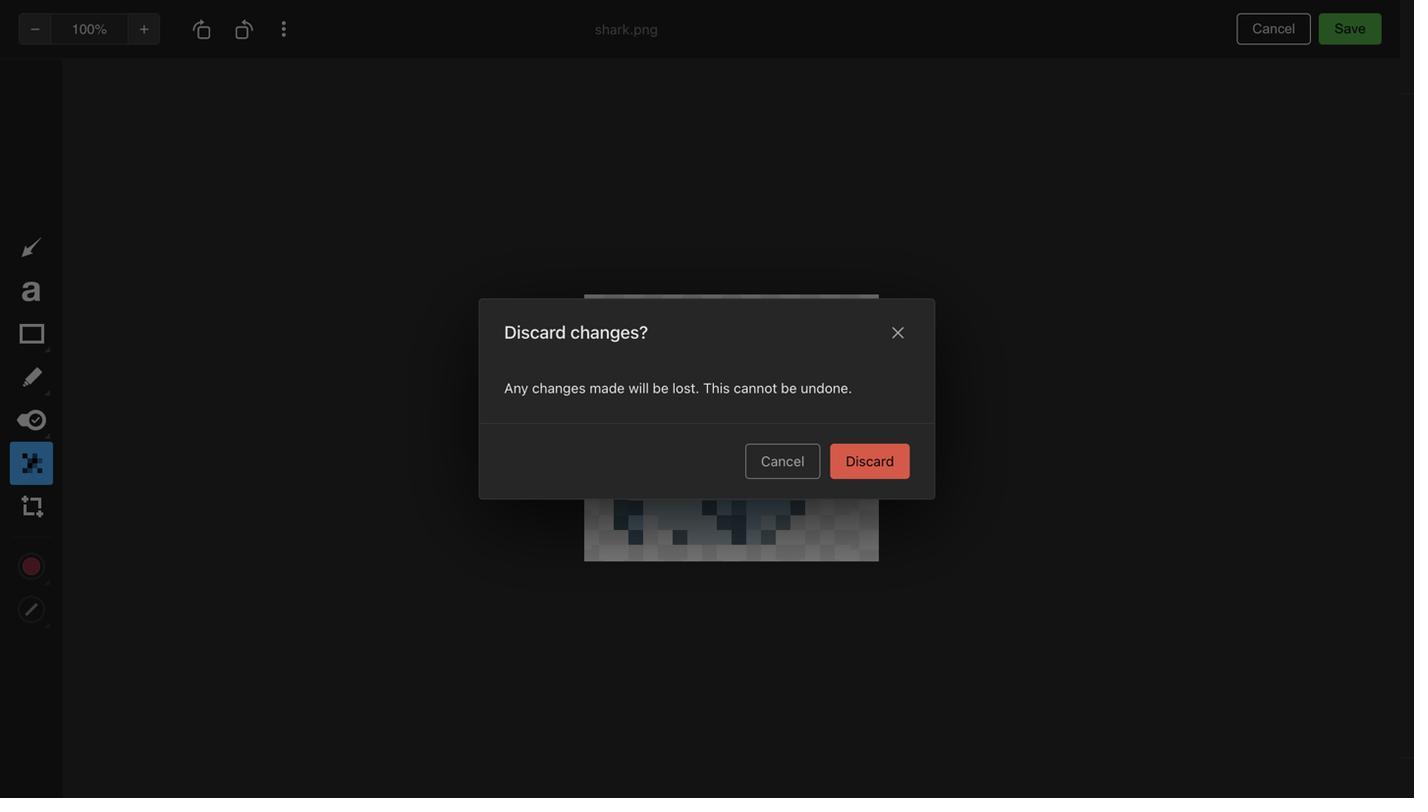 Task type: locate. For each thing, give the bounding box(es) containing it.
None search field
[[26, 57, 210, 92]]

notebooks link
[[0, 260, 235, 292]]

only you
[[1228, 16, 1280, 31]]

changes?
[[570, 322, 648, 343]]

discard up any
[[504, 322, 566, 343]]

home link
[[0, 154, 236, 186]]

discard
[[504, 322, 566, 343], [846, 453, 894, 469]]

be right 'cannot'
[[781, 380, 797, 396]]

discard button
[[830, 444, 910, 479]]

be
[[653, 380, 669, 396], [781, 380, 797, 396]]

close image
[[886, 321, 910, 345]]

lost.
[[672, 380, 700, 396]]

discard down "undone." at the top right
[[846, 453, 894, 469]]

cancel button
[[745, 444, 820, 479]]

be right will
[[653, 380, 669, 396]]

1 vertical spatial discard
[[846, 453, 894, 469]]

notes
[[43, 193, 81, 209]]

tree
[[0, 154, 236, 690]]

0 horizontal spatial be
[[653, 380, 669, 396]]

1 horizontal spatial discard
[[846, 453, 894, 469]]

any changes made will be lost. this cannot be undone.
[[504, 380, 852, 396]]

0 horizontal spatial discard
[[504, 322, 566, 343]]

made
[[590, 380, 625, 396]]

1 horizontal spatial be
[[781, 380, 797, 396]]

tasks button
[[0, 217, 235, 248]]

expand note image
[[249, 12, 273, 35]]

expand tags image
[[5, 300, 21, 315]]

discard inside button
[[846, 453, 894, 469]]

tree containing home
[[0, 154, 236, 690]]

2 be from the left
[[781, 380, 797, 396]]

any
[[504, 380, 528, 396]]

shared with me link
[[0, 323, 235, 355]]

trash
[[43, 374, 78, 390]]

you
[[1258, 16, 1280, 31]]

0 vertical spatial discard
[[504, 322, 566, 343]]

cancel
[[761, 453, 805, 469]]



Task type: describe. For each thing, give the bounding box(es) containing it.
discard for discard changes?
[[504, 322, 566, 343]]

share button
[[1295, 8, 1367, 39]]

tags
[[44, 299, 74, 316]]

Search text field
[[26, 57, 210, 92]]

tasks
[[43, 225, 79, 241]]

with
[[92, 330, 118, 347]]

1 be from the left
[[653, 380, 669, 396]]

new button
[[12, 103, 224, 138]]

notebooks
[[44, 268, 113, 284]]

notes link
[[0, 186, 235, 217]]

only
[[1228, 16, 1255, 31]]

shared with me
[[43, 330, 142, 347]]

home
[[43, 162, 81, 178]]

shared
[[43, 330, 88, 347]]

changes
[[532, 380, 586, 396]]

discard for discard
[[846, 453, 894, 469]]

Note Editor text field
[[236, 94, 1414, 758]]

new
[[43, 112, 71, 129]]

this
[[703, 380, 730, 396]]

undone.
[[801, 380, 852, 396]]

will
[[629, 380, 649, 396]]

discard changes?
[[504, 322, 648, 343]]

cannot
[[734, 380, 777, 396]]

trash link
[[0, 366, 235, 398]]

share
[[1312, 15, 1350, 31]]

me
[[122, 330, 142, 347]]

note window element
[[236, 0, 1414, 798]]

tags button
[[0, 292, 235, 323]]

settings image
[[200, 16, 224, 39]]



Task type: vqa. For each thing, say whether or not it's contained in the screenshot.
Tasks
yes



